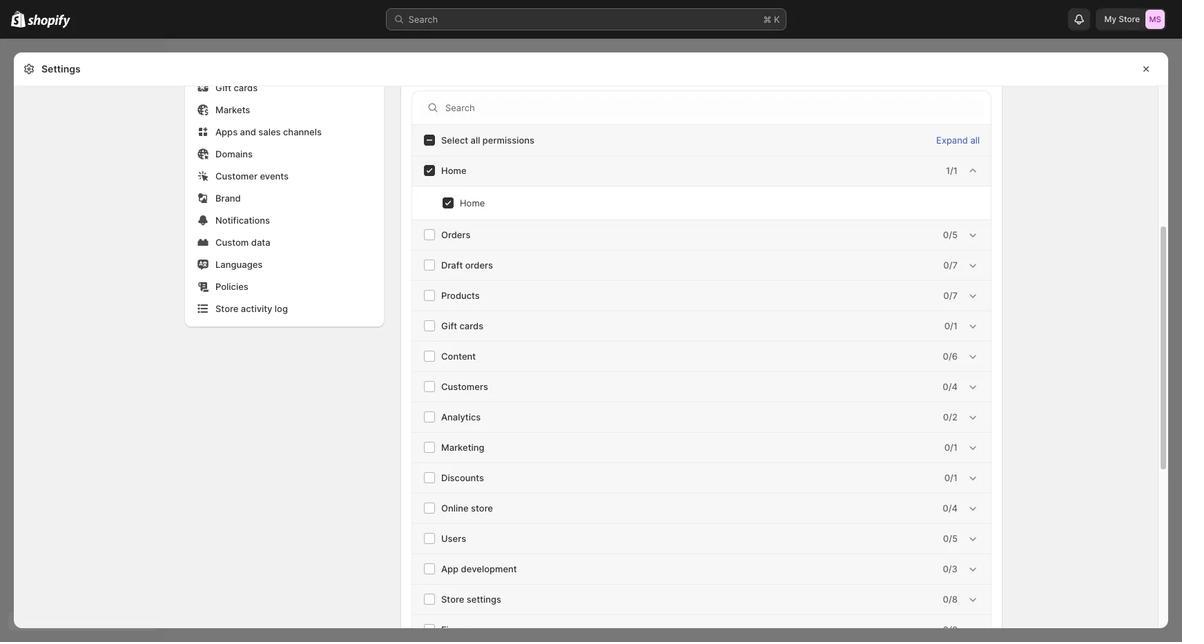 Task type: locate. For each thing, give the bounding box(es) containing it.
0/7 for draft orders
[[944, 260, 958, 271]]

custom data link
[[193, 233, 376, 252]]

1 vertical spatial cards
[[460, 321, 484, 332]]

1 vertical spatial 0/1
[[945, 442, 958, 453]]

0 horizontal spatial cards
[[234, 82, 258, 93]]

data
[[251, 237, 271, 248]]

cards
[[234, 82, 258, 93], [460, 321, 484, 332]]

all inside dropdown button
[[971, 135, 980, 146]]

0/6 up 0/2
[[944, 351, 958, 362]]

products
[[442, 290, 480, 301]]

cards down products
[[460, 321, 484, 332]]

gift
[[216, 82, 232, 93], [442, 321, 457, 332]]

gift cards link
[[193, 78, 376, 97]]

home
[[442, 165, 467, 176], [460, 198, 485, 209]]

0/5 down 1/1
[[944, 229, 958, 240]]

1 0/6 from the top
[[944, 351, 958, 362]]

1 vertical spatial home
[[460, 198, 485, 209]]

1 horizontal spatial store
[[442, 594, 465, 605]]

0 vertical spatial gift cards
[[216, 82, 258, 93]]

1 vertical spatial gift
[[442, 321, 457, 332]]

draft
[[442, 260, 463, 271]]

online
[[442, 503, 469, 514]]

0/6 for finance
[[944, 625, 958, 636]]

2 0/1 from the top
[[945, 442, 958, 453]]

store for store activity log
[[216, 303, 239, 314]]

0 vertical spatial cards
[[234, 82, 258, 93]]

0/4
[[943, 381, 958, 392], [943, 503, 958, 514]]

store down 'app'
[[442, 594, 465, 605]]

domains
[[216, 149, 253, 160]]

custom
[[216, 237, 249, 248]]

1 0/7 from the top
[[944, 260, 958, 271]]

events
[[260, 171, 289, 182]]

custom data
[[216, 237, 271, 248]]

2 0/4 from the top
[[943, 503, 958, 514]]

content
[[442, 351, 476, 362]]

gift cards up markets
[[216, 82, 258, 93]]

1 vertical spatial 0/6
[[944, 625, 958, 636]]

1 horizontal spatial gift cards
[[442, 321, 484, 332]]

1 0/4 from the top
[[943, 381, 958, 392]]

0/4 up 0/3
[[943, 503, 958, 514]]

2 horizontal spatial store
[[1120, 14, 1141, 24]]

policies
[[216, 281, 249, 292]]

all right select
[[471, 135, 481, 146]]

domains link
[[193, 144, 376, 164]]

search
[[409, 14, 438, 25]]

0/1 for marketing
[[945, 442, 958, 453]]

gift inside gift cards link
[[216, 82, 232, 93]]

3 0/1 from the top
[[945, 473, 958, 484]]

marketing
[[442, 442, 485, 453]]

channels
[[283, 126, 322, 138]]

development
[[461, 564, 517, 575]]

analytics
[[442, 412, 481, 423]]

my store image
[[1146, 10, 1166, 29]]

0/6 down 0/8
[[944, 625, 958, 636]]

apps
[[216, 126, 238, 138]]

0 vertical spatial 0/5
[[944, 229, 958, 240]]

expand
[[937, 135, 969, 146]]

my
[[1105, 14, 1117, 24]]

brand
[[216, 193, 241, 204]]

store down policies at the left of the page
[[216, 303, 239, 314]]

1 vertical spatial gift cards
[[442, 321, 484, 332]]

1 vertical spatial 0/4
[[943, 503, 958, 514]]

store right my
[[1120, 14, 1141, 24]]

2 all from the left
[[971, 135, 980, 146]]

select
[[442, 135, 469, 146]]

home up orders
[[460, 198, 485, 209]]

1 0/5 from the top
[[944, 229, 958, 240]]

2 vertical spatial 0/1
[[945, 473, 958, 484]]

0/5 up 0/3
[[944, 533, 958, 544]]

2 0/5 from the top
[[944, 533, 958, 544]]

2 0/7 from the top
[[944, 290, 958, 301]]

2 0/6 from the top
[[944, 625, 958, 636]]

policies link
[[193, 277, 376, 296]]

store
[[1120, 14, 1141, 24], [216, 303, 239, 314], [442, 594, 465, 605]]

1 0/1 from the top
[[945, 321, 958, 332]]

and
[[240, 126, 256, 138]]

store for store settings
[[442, 594, 465, 605]]

home down select
[[442, 165, 467, 176]]

gift cards
[[216, 82, 258, 93], [442, 321, 484, 332]]

store settings
[[442, 594, 502, 605]]

dialog
[[1175, 53, 1183, 114]]

0/5 for users
[[944, 533, 958, 544]]

2 vertical spatial store
[[442, 594, 465, 605]]

sales
[[259, 126, 281, 138]]

store
[[471, 503, 493, 514]]

gift up markets
[[216, 82, 232, 93]]

0/1
[[945, 321, 958, 332], [945, 442, 958, 453], [945, 473, 958, 484]]

1 vertical spatial store
[[216, 303, 239, 314]]

settings
[[41, 63, 81, 75]]

0 horizontal spatial shopify image
[[11, 11, 26, 28]]

gift cards down products
[[442, 321, 484, 332]]

0 vertical spatial 0/6
[[944, 351, 958, 362]]

0 vertical spatial store
[[1120, 14, 1141, 24]]

0/8
[[944, 594, 958, 605]]

1/1
[[947, 165, 958, 176]]

0/5 for orders
[[944, 229, 958, 240]]

apps and sales channels
[[216, 126, 322, 138]]

1 all from the left
[[471, 135, 481, 146]]

0 vertical spatial 0/4
[[943, 381, 958, 392]]

all right expand
[[971, 135, 980, 146]]

cards up markets
[[234, 82, 258, 93]]

all
[[471, 135, 481, 146], [971, 135, 980, 146]]

0 vertical spatial gift
[[216, 82, 232, 93]]

1 horizontal spatial cards
[[460, 321, 484, 332]]

app
[[442, 564, 459, 575]]

0/6
[[944, 351, 958, 362], [944, 625, 958, 636]]

0/1 for gift cards
[[945, 321, 958, 332]]

0 vertical spatial 0/7
[[944, 260, 958, 271]]

orders
[[466, 260, 493, 271]]

0 horizontal spatial all
[[471, 135, 481, 146]]

0 vertical spatial 0/1
[[945, 321, 958, 332]]

0 vertical spatial home
[[442, 165, 467, 176]]

0/7
[[944, 260, 958, 271], [944, 290, 958, 301]]

expand all
[[937, 135, 980, 146]]

shopify image
[[11, 11, 26, 28], [28, 14, 71, 28]]

1 horizontal spatial all
[[971, 135, 980, 146]]

0/4 up 0/2
[[943, 381, 958, 392]]

1 vertical spatial 0/5
[[944, 533, 958, 544]]

0/5
[[944, 229, 958, 240], [944, 533, 958, 544]]

gift up content at the bottom left of page
[[442, 321, 457, 332]]

0 horizontal spatial gift
[[216, 82, 232, 93]]

1 vertical spatial 0/7
[[944, 290, 958, 301]]

discounts
[[442, 473, 484, 484]]

0 horizontal spatial store
[[216, 303, 239, 314]]



Task type: describe. For each thing, give the bounding box(es) containing it.
all for select
[[471, 135, 481, 146]]

0/2
[[944, 412, 958, 423]]

apps and sales channels link
[[193, 122, 376, 142]]

all for expand
[[971, 135, 980, 146]]

⌘
[[764, 14, 772, 25]]

select all permissions
[[442, 135, 535, 146]]

store activity log
[[216, 303, 288, 314]]

activity
[[241, 303, 273, 314]]

customer
[[216, 171, 258, 182]]

0/6 for content
[[944, 351, 958, 362]]

permissions
[[483, 135, 535, 146]]

expand all button
[[929, 126, 989, 155]]

customers
[[442, 381, 488, 392]]

k
[[775, 14, 780, 25]]

log
[[275, 303, 288, 314]]

0/1 for discounts
[[945, 473, 958, 484]]

draft orders
[[442, 260, 493, 271]]

customer events
[[216, 171, 289, 182]]

0/7 for products
[[944, 290, 958, 301]]

my store
[[1105, 14, 1141, 24]]

0/4 for customers
[[943, 381, 958, 392]]

1 horizontal spatial shopify image
[[28, 14, 71, 28]]

online store
[[442, 503, 493, 514]]

settings
[[467, 594, 502, 605]]

0/3
[[943, 564, 958, 575]]

settings dialog
[[14, 0, 1169, 643]]

app development
[[442, 564, 517, 575]]

users
[[442, 533, 467, 544]]

0 horizontal spatial gift cards
[[216, 82, 258, 93]]

1 horizontal spatial gift
[[442, 321, 457, 332]]

notifications link
[[193, 211, 376, 230]]

⌘ k
[[764, 14, 780, 25]]

notifications
[[216, 215, 270, 226]]

languages link
[[193, 255, 376, 274]]

Search text field
[[446, 97, 986, 119]]

0/4 for online store
[[943, 503, 958, 514]]

markets
[[216, 104, 250, 115]]

store activity log link
[[193, 299, 376, 319]]

languages
[[216, 259, 263, 270]]

brand link
[[193, 189, 376, 208]]

orders
[[442, 229, 471, 240]]

markets link
[[193, 100, 376, 120]]

finance
[[442, 625, 475, 636]]

customer events link
[[193, 167, 376, 186]]



Task type: vqa. For each thing, say whether or not it's contained in the screenshot.


